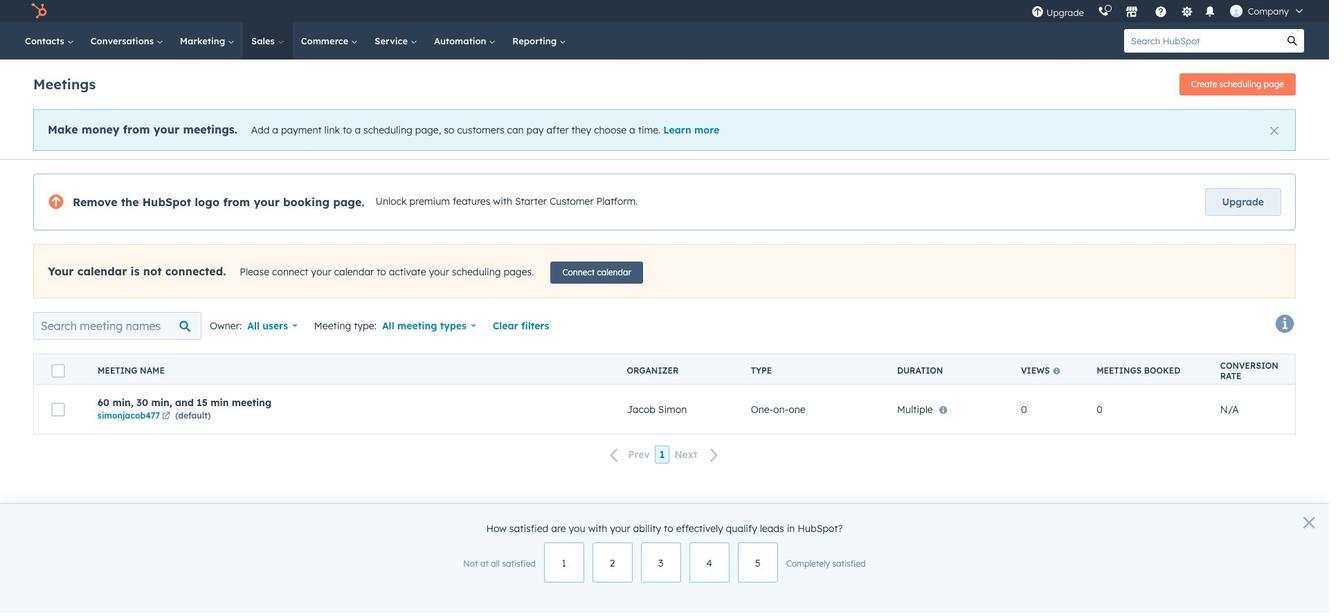 Task type: locate. For each thing, give the bounding box(es) containing it.
banner
[[33, 69, 1296, 96]]

2 link opens in a new window image from the top
[[162, 412, 170, 421]]

Search HubSpot search field
[[1124, 29, 1281, 53]]

1 link opens in a new window image from the top
[[162, 410, 170, 423]]

a feedback form has popped up. dialog
[[0, 503, 1329, 613]]

close image
[[1270, 127, 1279, 135]]

link opens in a new window image
[[162, 410, 170, 423], [162, 412, 170, 421]]

alert
[[33, 109, 1296, 151]]

1 not at all satisfied 5 completely satisfied element
[[463, 543, 866, 583]]

page section element
[[0, 60, 1329, 159]]

menu
[[1024, 0, 1313, 22]]

jacob simon image
[[1230, 5, 1243, 17]]



Task type: describe. For each thing, give the bounding box(es) containing it.
pagination navigation
[[33, 446, 1296, 464]]

marketplaces image
[[1126, 6, 1138, 19]]

Search meeting names search field
[[33, 312, 201, 340]]

banner inside page section element
[[33, 69, 1296, 96]]

alert inside page section element
[[33, 109, 1296, 151]]



Task type: vqa. For each thing, say whether or not it's contained in the screenshot.
Link opens in a new window icon
yes



